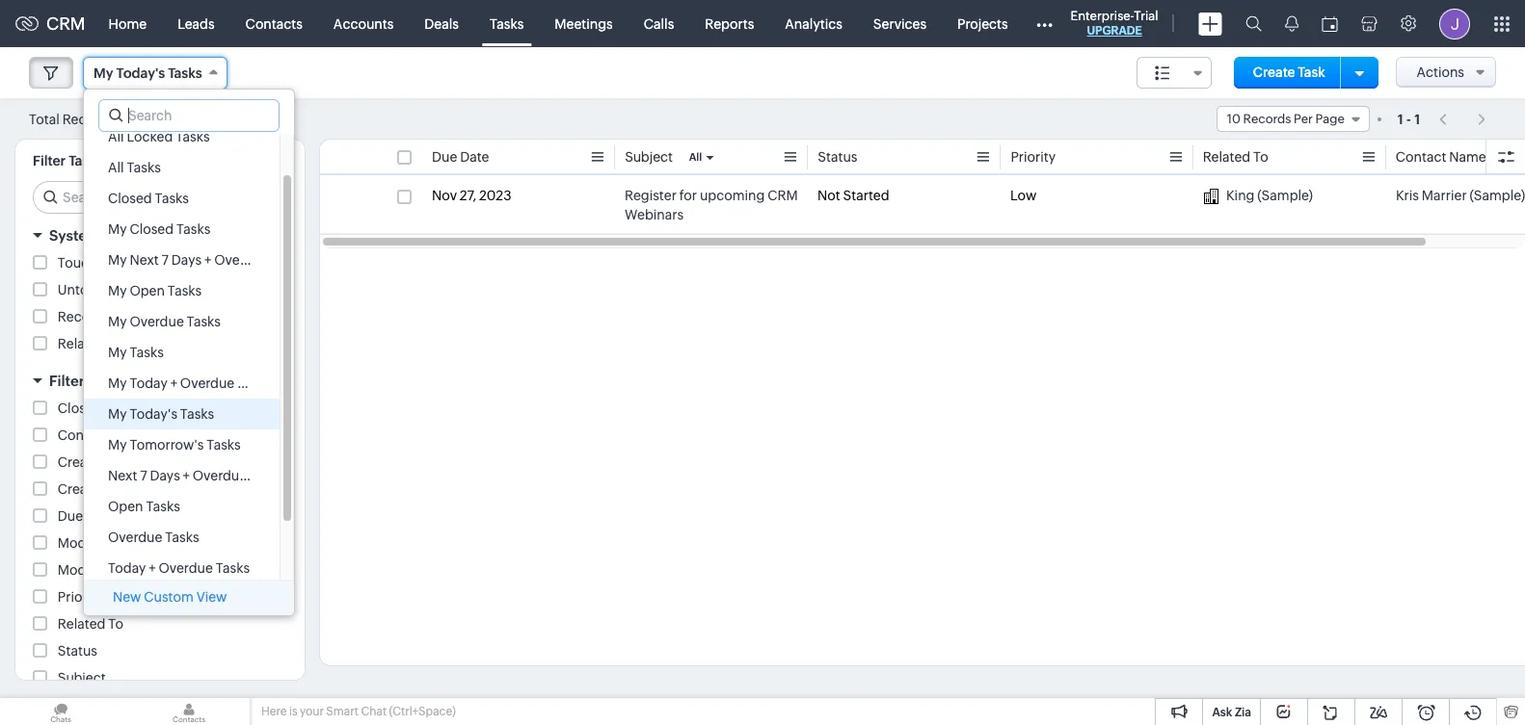 Task type: vqa. For each thing, say whether or not it's contained in the screenshot.
My Overdue Tasks 'option'
yes



Task type: locate. For each thing, give the bounding box(es) containing it.
1 up by
[[117, 112, 122, 127]]

+ inside my today + overdue tasks option
[[170, 376, 177, 391]]

contact up created by
[[58, 428, 108, 443]]

my open tasks option
[[84, 276, 280, 307]]

+ down my tasks option
[[170, 376, 177, 391]]

overdue inside option
[[159, 561, 213, 577]]

name down closed time
[[111, 428, 148, 443]]

accounts
[[333, 16, 394, 31]]

7
[[162, 253, 169, 268], [140, 469, 147, 484]]

2 vertical spatial time
[[117, 563, 148, 578]]

contact name
[[1396, 149, 1487, 165], [58, 428, 148, 443]]

overdue tasks
[[108, 530, 199, 546]]

0 vertical spatial status
[[818, 149, 857, 165]]

action down my overdue tasks
[[163, 336, 204, 352]]

my for my open tasks option on the top of the page
[[108, 283, 127, 299]]

overdue up new custom view link
[[159, 561, 213, 577]]

projects
[[957, 16, 1008, 31]]

contact down 1 - 1 at the top right of the page
[[1396, 149, 1447, 165]]

records up fields
[[108, 336, 160, 352]]

overdue down open tasks in the bottom left of the page
[[108, 530, 162, 546]]

overdue
[[214, 253, 269, 268], [130, 314, 184, 330], [180, 376, 234, 391], [193, 469, 247, 484], [108, 530, 162, 546], [159, 561, 213, 577]]

date up the nov 27, 2023
[[460, 149, 489, 165]]

0 horizontal spatial due
[[58, 509, 83, 524]]

crm inside register for upcoming crm webinars
[[768, 188, 798, 203]]

filter up closed time
[[49, 373, 84, 389]]

all up closed tasks
[[108, 160, 124, 175]]

my for my tomorrow's tasks option
[[108, 438, 127, 453]]

leads
[[178, 16, 215, 31]]

0 vertical spatial due
[[432, 149, 457, 165]]

1 vertical spatial by
[[111, 455, 126, 470]]

tasks inside field
[[168, 66, 202, 81]]

crm
[[46, 13, 85, 34], [768, 188, 798, 203]]

navigation
[[1430, 105, 1496, 133]]

subject up chats image
[[58, 671, 106, 686]]

name up 'kris marrier (sample)' link
[[1449, 149, 1487, 165]]

my up closed time
[[108, 376, 127, 391]]

0 vertical spatial today's
[[116, 66, 165, 81]]

my today's tasks option
[[84, 399, 280, 430]]

webinars
[[625, 207, 684, 223]]

0 vertical spatial related to
[[1203, 149, 1269, 165]]

Search text field
[[99, 100, 279, 131], [34, 182, 289, 213]]

my up touched records
[[108, 222, 127, 237]]

system defined filters
[[49, 228, 204, 244]]

region
[[84, 121, 305, 646]]

marrier
[[1422, 188, 1467, 203]]

open down created time
[[108, 499, 143, 515]]

2 created from the top
[[58, 482, 108, 497]]

+ inside my next 7 days + overdue tasks option
[[204, 253, 211, 268]]

related down record
[[58, 336, 105, 352]]

status up chats image
[[58, 644, 97, 659]]

1 horizontal spatial contact
[[1396, 149, 1447, 165]]

my down system defined filters on the left top of page
[[108, 253, 127, 268]]

1 vertical spatial 7
[[140, 469, 147, 484]]

accounts link
[[318, 0, 409, 47]]

0 horizontal spatial related to
[[58, 617, 123, 632]]

1 vertical spatial my today's tasks
[[108, 407, 214, 422]]

1 vertical spatial contact name
[[58, 428, 148, 443]]

0 vertical spatial today
[[130, 376, 168, 391]]

1 vertical spatial subject
[[58, 671, 106, 686]]

open up my overdue tasks
[[130, 283, 165, 299]]

analytics
[[785, 16, 842, 31]]

filters
[[161, 228, 204, 244]]

1 horizontal spatial contact name
[[1396, 149, 1487, 165]]

overdue down the my open tasks
[[130, 314, 184, 330]]

all up for
[[689, 151, 702, 163]]

your
[[300, 706, 324, 719]]

related down modified time
[[58, 617, 105, 632]]

0 vertical spatial time
[[104, 401, 135, 416]]

my today + overdue tasks option
[[84, 368, 280, 399]]

today's
[[116, 66, 165, 81], [130, 407, 177, 422]]

1 modified from the top
[[58, 536, 114, 551]]

my today's tasks
[[94, 66, 202, 81], [108, 407, 214, 422]]

1 - 1
[[1398, 111, 1420, 127]]

tomorrow's
[[130, 438, 204, 453]]

touched
[[58, 255, 113, 271]]

overdue tasks option
[[84, 523, 280, 553]]

records right 10 at the right top
[[1243, 112, 1291, 126]]

today inside option
[[108, 561, 146, 577]]

my up total records 1
[[94, 66, 113, 81]]

related down 10 at the right top
[[1203, 149, 1251, 165]]

created up created time
[[58, 455, 108, 470]]

0 vertical spatial action
[[106, 309, 147, 325]]

open tasks option
[[84, 492, 280, 523]]

is
[[289, 706, 298, 719]]

search image
[[1245, 15, 1262, 32]]

my for my overdue tasks option
[[108, 314, 127, 330]]

1 vertical spatial time
[[111, 482, 142, 497]]

filter
[[33, 153, 66, 169], [49, 373, 84, 389]]

my today's tasks up 'tomorrow's'
[[108, 407, 214, 422]]

create task button
[[1234, 57, 1345, 89]]

by inside dropdown button
[[88, 373, 105, 389]]

my up fields
[[108, 345, 127, 361]]

overdue up open tasks option
[[193, 469, 247, 484]]

0 vertical spatial my today's tasks
[[94, 66, 202, 81]]

None field
[[1137, 57, 1212, 89]]

0 vertical spatial filter
[[33, 153, 66, 169]]

kris marrier (sample)
[[1396, 188, 1525, 203]]

to down new
[[108, 617, 123, 632]]

modified down modified by
[[58, 563, 114, 578]]

contact name down closed time
[[58, 428, 148, 443]]

my inside option
[[108, 314, 127, 330]]

my today's tasks down home link
[[94, 66, 202, 81]]

7 down filters
[[162, 253, 169, 268]]

total records 1
[[29, 111, 122, 127]]

1 vertical spatial next
[[108, 469, 137, 484]]

1 horizontal spatial due date
[[432, 149, 489, 165]]

all inside option
[[108, 160, 124, 175]]

my up created by
[[108, 438, 127, 453]]

search text field up all tasks option at the left
[[99, 100, 279, 131]]

related to down new
[[58, 617, 123, 632]]

today + overdue tasks option
[[84, 553, 280, 584]]

all up by
[[108, 129, 124, 145]]

name
[[1449, 149, 1487, 165], [111, 428, 148, 443]]

today's inside option
[[130, 407, 177, 422]]

modified
[[58, 536, 114, 551], [58, 563, 114, 578]]

page
[[1316, 112, 1345, 126]]

created for created by
[[58, 455, 108, 470]]

0 vertical spatial by
[[88, 373, 105, 389]]

new custom view link
[[84, 581, 294, 616]]

0 horizontal spatial 7
[[140, 469, 147, 484]]

today up new
[[108, 561, 146, 577]]

0 vertical spatial date
[[460, 149, 489, 165]]

10 records per page
[[1227, 112, 1345, 126]]

0 vertical spatial priority
[[1010, 149, 1055, 165]]

1 vertical spatial today
[[108, 561, 146, 577]]

0 horizontal spatial date
[[86, 509, 115, 524]]

contact
[[1396, 149, 1447, 165], [58, 428, 108, 443]]

1 vertical spatial due
[[58, 509, 83, 524]]

create menu image
[[1198, 12, 1222, 35]]

create task
[[1253, 65, 1325, 80]]

1 vertical spatial modified
[[58, 563, 114, 578]]

(sample)
[[1257, 188, 1313, 203], [1470, 188, 1525, 203]]

subject up the register
[[625, 149, 673, 165]]

created for created time
[[58, 482, 108, 497]]

0 horizontal spatial (sample)
[[1257, 188, 1313, 203]]

1 vertical spatial created
[[58, 482, 108, 497]]

days down 'tomorrow's'
[[150, 469, 180, 484]]

0 horizontal spatial due date
[[58, 509, 115, 524]]

2 vertical spatial by
[[117, 536, 132, 551]]

1 right -
[[1414, 111, 1420, 127]]

touched records
[[58, 255, 167, 271]]

1 vertical spatial filter
[[49, 373, 84, 389]]

crm left home link
[[46, 13, 85, 34]]

2 modified from the top
[[58, 563, 114, 578]]

today's down home link
[[116, 66, 165, 81]]

my for my today + overdue tasks option
[[108, 376, 127, 391]]

days down filters
[[171, 253, 202, 268]]

0 vertical spatial open
[[130, 283, 165, 299]]

records inside 'field'
[[1243, 112, 1291, 126]]

today's inside field
[[116, 66, 165, 81]]

tasks
[[490, 16, 524, 31], [168, 66, 202, 81], [176, 129, 210, 145], [69, 153, 103, 169], [127, 160, 161, 175], [155, 191, 189, 206], [176, 222, 210, 237], [271, 253, 305, 268], [168, 283, 202, 299], [187, 314, 221, 330], [130, 345, 164, 361], [237, 376, 271, 391], [180, 407, 214, 422], [207, 438, 241, 453], [250, 469, 284, 484], [146, 499, 180, 515], [165, 530, 199, 546], [216, 561, 250, 577]]

0 horizontal spatial 1
[[117, 112, 122, 127]]

due date up 27,
[[432, 149, 489, 165]]

filter inside dropdown button
[[49, 373, 84, 389]]

1 horizontal spatial priority
[[1010, 149, 1055, 165]]

by
[[88, 373, 105, 389], [111, 455, 126, 470], [117, 536, 132, 551]]

closed tasks
[[108, 191, 189, 206]]

1 vertical spatial contact
[[58, 428, 108, 443]]

1 vertical spatial today's
[[130, 407, 177, 422]]

related to
[[1203, 149, 1269, 165], [58, 617, 123, 632]]

modified for modified time
[[58, 563, 114, 578]]

(ctrl+space)
[[389, 706, 456, 719]]

time
[[104, 401, 135, 416], [111, 482, 142, 497], [117, 563, 148, 578]]

2 vertical spatial closed
[[58, 401, 102, 416]]

1 horizontal spatial subject
[[625, 149, 673, 165]]

1 created from the top
[[58, 455, 108, 470]]

1 horizontal spatial status
[[818, 149, 857, 165]]

priority
[[1010, 149, 1055, 165], [58, 590, 103, 605]]

(sample) right the marrier
[[1470, 188, 1525, 203]]

closed for closed tasks
[[108, 191, 152, 206]]

contacts
[[245, 16, 303, 31]]

1 horizontal spatial action
[[163, 336, 204, 352]]

today down "my tasks"
[[130, 376, 168, 391]]

1 horizontal spatial to
[[1254, 149, 1269, 165]]

7 up open tasks in the bottom left of the page
[[140, 469, 147, 484]]

my tasks option
[[84, 337, 280, 368]]

started
[[843, 188, 889, 203]]

profile element
[[1427, 0, 1481, 47]]

my today's tasks inside field
[[94, 66, 202, 81]]

due date up modified by
[[58, 509, 115, 524]]

2 horizontal spatial 1
[[1414, 111, 1420, 127]]

modified up modified time
[[58, 536, 114, 551]]

1 horizontal spatial crm
[[768, 188, 798, 203]]

+ down overdue tasks
[[149, 561, 156, 577]]

+ up open tasks option
[[183, 469, 190, 484]]

0 horizontal spatial subject
[[58, 671, 106, 686]]

all for all
[[689, 151, 702, 163]]

0 horizontal spatial priority
[[58, 590, 103, 605]]

0 vertical spatial to
[[1254, 149, 1269, 165]]

new custom view
[[113, 590, 227, 605]]

0 horizontal spatial contact name
[[58, 428, 148, 443]]

profile image
[[1439, 8, 1470, 39]]

0 horizontal spatial crm
[[46, 13, 85, 34]]

0 vertical spatial crm
[[46, 13, 85, 34]]

contact name up the marrier
[[1396, 149, 1487, 165]]

status up not
[[818, 149, 857, 165]]

records for total
[[62, 111, 114, 127]]

due up nov in the left top of the page
[[432, 149, 457, 165]]

related to down 10 at the right top
[[1203, 149, 1269, 165]]

0 vertical spatial subject
[[625, 149, 673, 165]]

today + overdue tasks
[[108, 561, 250, 577]]

time up new
[[117, 563, 148, 578]]

0 vertical spatial 7
[[162, 253, 169, 268]]

register
[[625, 188, 677, 203]]

0 vertical spatial closed
[[108, 191, 152, 206]]

time up open tasks in the bottom left of the page
[[111, 482, 142, 497]]

closed
[[108, 191, 152, 206], [130, 222, 174, 237], [58, 401, 102, 416]]

untouched records
[[58, 282, 183, 298]]

created down created by
[[58, 482, 108, 497]]

leads link
[[162, 0, 230, 47]]

records up my overdue tasks
[[131, 282, 183, 298]]

by up closed time
[[88, 373, 105, 389]]

0 horizontal spatial name
[[111, 428, 148, 443]]

0 vertical spatial created
[[58, 455, 108, 470]]

crm left not
[[768, 188, 798, 203]]

+ up my open tasks option on the top of the page
[[204, 253, 211, 268]]

my overdue tasks option
[[84, 307, 280, 337]]

closed for closed time
[[58, 401, 102, 416]]

all
[[108, 129, 124, 145], [689, 151, 702, 163], [108, 160, 124, 175]]

27,
[[460, 188, 476, 203]]

all inside option
[[108, 129, 124, 145]]

date down created time
[[86, 509, 115, 524]]

1 inside total records 1
[[117, 112, 122, 127]]

+ inside next 7 days + overdue tasks option
[[183, 469, 190, 484]]

my down touched records
[[108, 283, 127, 299]]

0 vertical spatial contact name
[[1396, 149, 1487, 165]]

next down defined
[[130, 253, 159, 268]]

to up 'king (sample)' link
[[1254, 149, 1269, 165]]

my up related records action
[[108, 314, 127, 330]]

due date
[[432, 149, 489, 165], [58, 509, 115, 524]]

1 vertical spatial date
[[86, 509, 115, 524]]

due up modified by
[[58, 509, 83, 524]]

records up filter tasks by
[[62, 111, 114, 127]]

created
[[58, 455, 108, 470], [58, 482, 108, 497]]

10 Records Per Page field
[[1216, 106, 1370, 132]]

reports
[[705, 16, 754, 31]]

my inside option
[[108, 345, 127, 361]]

(sample) right king
[[1257, 188, 1313, 203]]

records down defined
[[116, 255, 167, 271]]

total
[[29, 111, 60, 127]]

by up modified time
[[117, 536, 132, 551]]

1 horizontal spatial due
[[432, 149, 457, 165]]

1 vertical spatial to
[[108, 617, 123, 632]]

my down fields
[[108, 407, 127, 422]]

1 vertical spatial crm
[[768, 188, 798, 203]]

days
[[171, 253, 202, 268], [150, 469, 180, 484]]

modified by
[[58, 536, 132, 551]]

1 vertical spatial action
[[163, 336, 204, 352]]

priority down modified time
[[58, 590, 103, 605]]

priority up low
[[1010, 149, 1055, 165]]

1 horizontal spatial (sample)
[[1470, 188, 1525, 203]]

1 for 1 - 1
[[1414, 111, 1420, 127]]

0 vertical spatial modified
[[58, 536, 114, 551]]

action
[[106, 309, 147, 325], [163, 336, 204, 352]]

0 vertical spatial days
[[171, 253, 202, 268]]

1 vertical spatial days
[[150, 469, 180, 484]]

all for all locked tasks
[[108, 129, 124, 145]]

next up open tasks in the bottom left of the page
[[108, 469, 137, 484]]

by up created time
[[111, 455, 126, 470]]

search element
[[1234, 0, 1273, 47]]

0 horizontal spatial status
[[58, 644, 97, 659]]

action up related records action
[[106, 309, 147, 325]]

records
[[62, 111, 114, 127], [1243, 112, 1291, 126], [116, 255, 167, 271], [131, 282, 183, 298], [108, 336, 160, 352]]

my overdue tasks
[[108, 314, 221, 330]]

time down fields
[[104, 401, 135, 416]]

0 vertical spatial name
[[1449, 149, 1487, 165]]

record action
[[58, 309, 147, 325]]

days inside next 7 days + overdue tasks option
[[150, 469, 180, 484]]

search text field up my closed tasks
[[34, 182, 289, 213]]

king
[[1226, 188, 1255, 203]]

filter down total at the top of the page
[[33, 153, 66, 169]]

0 vertical spatial due date
[[432, 149, 489, 165]]

1 (sample) from the left
[[1257, 188, 1313, 203]]

overdue inside option
[[130, 314, 184, 330]]

my
[[94, 66, 113, 81], [108, 222, 127, 237], [108, 253, 127, 268], [108, 283, 127, 299], [108, 314, 127, 330], [108, 345, 127, 361], [108, 376, 127, 391], [108, 407, 127, 422], [108, 438, 127, 453]]

today's up 'tomorrow's'
[[130, 407, 177, 422]]

meetings
[[555, 16, 613, 31]]

1 vertical spatial name
[[111, 428, 148, 443]]

view
[[196, 590, 227, 605]]

1 left -
[[1398, 111, 1404, 127]]



Task type: describe. For each thing, give the bounding box(es) containing it.
signals image
[[1285, 15, 1298, 32]]

filter for filter by fields
[[49, 373, 84, 389]]

ask
[[1212, 707, 1232, 720]]

time for created time
[[111, 482, 142, 497]]

overdue up my today's tasks option
[[180, 376, 234, 391]]

enterprise-trial upgrade
[[1071, 9, 1158, 38]]

1 horizontal spatial 1
[[1398, 111, 1404, 127]]

tasks inside option
[[187, 314, 221, 330]]

task
[[1298, 65, 1325, 80]]

by for created
[[111, 455, 126, 470]]

create menu element
[[1186, 0, 1234, 47]]

0 horizontal spatial contact
[[58, 428, 108, 443]]

time for modified time
[[117, 563, 148, 578]]

modified time
[[58, 563, 148, 578]]

register for upcoming crm webinars
[[625, 188, 798, 223]]

contacts image
[[128, 699, 250, 726]]

records for related
[[108, 336, 160, 352]]

0 vertical spatial next
[[130, 253, 159, 268]]

king (sample)
[[1226, 188, 1313, 203]]

not
[[818, 188, 840, 203]]

my tomorrow's tasks
[[108, 438, 241, 453]]

smart
[[326, 706, 359, 719]]

actions
[[1417, 65, 1464, 80]]

my for my today's tasks option
[[108, 407, 127, 422]]

system
[[49, 228, 100, 244]]

untouched
[[58, 282, 128, 298]]

1 for total records 1
[[117, 112, 122, 127]]

crm link
[[15, 13, 85, 34]]

my for my next 7 days + overdue tasks option
[[108, 253, 127, 268]]

my today's tasks inside option
[[108, 407, 214, 422]]

per
[[1294, 112, 1313, 126]]

filter for filter tasks by
[[33, 153, 66, 169]]

nov 27, 2023
[[432, 188, 512, 203]]

reports link
[[690, 0, 770, 47]]

1 vertical spatial search text field
[[34, 182, 289, 213]]

custom
[[144, 590, 194, 605]]

time for closed time
[[104, 401, 135, 416]]

all locked tasks
[[108, 129, 210, 145]]

next 7 days + overdue tasks
[[108, 469, 284, 484]]

here is your smart chat (ctrl+space)
[[261, 706, 456, 719]]

by
[[106, 153, 122, 169]]

record
[[58, 309, 103, 325]]

home link
[[93, 0, 162, 47]]

tasks link
[[474, 0, 539, 47]]

chats image
[[0, 699, 121, 726]]

My Today's Tasks field
[[83, 57, 227, 90]]

1 vertical spatial priority
[[58, 590, 103, 605]]

calendar image
[[1321, 16, 1338, 31]]

1 vertical spatial related
[[58, 336, 105, 352]]

size image
[[1155, 65, 1170, 82]]

my closed tasks
[[108, 222, 210, 237]]

records for touched
[[116, 255, 167, 271]]

+ inside today + overdue tasks option
[[149, 561, 156, 577]]

my closed tasks option
[[84, 214, 280, 245]]

enterprise-
[[1071, 9, 1134, 23]]

records for untouched
[[131, 282, 183, 298]]

low
[[1010, 188, 1037, 203]]

created by
[[58, 455, 126, 470]]

services link
[[858, 0, 942, 47]]

create
[[1253, 65, 1295, 80]]

1 vertical spatial due date
[[58, 509, 115, 524]]

0 vertical spatial related
[[1203, 149, 1251, 165]]

not started
[[818, 188, 889, 203]]

closed tasks option
[[84, 183, 280, 214]]

1 horizontal spatial name
[[1449, 149, 1487, 165]]

modified for modified by
[[58, 536, 114, 551]]

my inside field
[[94, 66, 113, 81]]

kris
[[1396, 188, 1419, 203]]

related records action
[[58, 336, 204, 352]]

nov
[[432, 188, 457, 203]]

closed time
[[58, 401, 135, 416]]

register for upcoming crm webinars link
[[625, 186, 798, 225]]

analytics link
[[770, 0, 858, 47]]

deals link
[[409, 0, 474, 47]]

1 horizontal spatial 7
[[162, 253, 169, 268]]

0 horizontal spatial to
[[108, 617, 123, 632]]

1 vertical spatial closed
[[130, 222, 174, 237]]

my next 7 days + overdue tasks
[[108, 253, 305, 268]]

2 (sample) from the left
[[1470, 188, 1525, 203]]

1 vertical spatial status
[[58, 644, 97, 659]]

region containing all locked tasks
[[84, 121, 305, 646]]

fields
[[108, 373, 149, 389]]

open tasks
[[108, 499, 180, 515]]

upgrade
[[1087, 24, 1142, 38]]

by for modified
[[117, 536, 132, 551]]

records for 10
[[1243, 112, 1291, 126]]

days inside my next 7 days + overdue tasks option
[[171, 253, 202, 268]]

home
[[109, 16, 147, 31]]

projects link
[[942, 0, 1024, 47]]

all for all tasks
[[108, 160, 124, 175]]

system defined filters button
[[15, 219, 305, 253]]

trial
[[1134, 9, 1158, 23]]

2 vertical spatial related
[[58, 617, 105, 632]]

defined
[[103, 228, 158, 244]]

1 horizontal spatial date
[[460, 149, 489, 165]]

1 vertical spatial open
[[108, 499, 143, 515]]

king (sample) link
[[1203, 186, 1313, 205]]

1 vertical spatial related to
[[58, 617, 123, 632]]

by for filter
[[88, 373, 105, 389]]

2023
[[479, 188, 512, 203]]

10
[[1227, 112, 1241, 126]]

0 vertical spatial search text field
[[99, 100, 279, 131]]

1 horizontal spatial related to
[[1203, 149, 1269, 165]]

contacts link
[[230, 0, 318, 47]]

all tasks
[[108, 160, 161, 175]]

my for my closed tasks option
[[108, 222, 127, 237]]

chat
[[361, 706, 387, 719]]

filter by fields button
[[15, 364, 305, 398]]

all locked tasks option
[[84, 121, 280, 152]]

0 vertical spatial contact
[[1396, 149, 1447, 165]]

my tomorrow's tasks option
[[84, 430, 280, 461]]

ask zia
[[1212, 707, 1251, 720]]

filter tasks by
[[33, 153, 122, 169]]

locked
[[127, 129, 173, 145]]

meetings link
[[539, 0, 628, 47]]

overdue up my open tasks option on the top of the page
[[214, 253, 269, 268]]

for
[[679, 188, 697, 203]]

today inside option
[[130, 376, 168, 391]]

all tasks option
[[84, 152, 280, 183]]

next 7 days + overdue tasks option
[[84, 461, 284, 492]]

here
[[261, 706, 287, 719]]

upcoming
[[700, 188, 765, 203]]

my next 7 days + overdue tasks option
[[84, 245, 305, 276]]

signals element
[[1273, 0, 1310, 47]]

-
[[1406, 111, 1412, 127]]

my today + overdue tasks
[[108, 376, 271, 391]]

my open tasks
[[108, 283, 202, 299]]

created time
[[58, 482, 142, 497]]

Other Modules field
[[1024, 8, 1065, 39]]

kris marrier (sample) link
[[1396, 186, 1525, 205]]

my tasks
[[108, 345, 164, 361]]

filter by fields
[[49, 373, 149, 389]]

services
[[873, 16, 927, 31]]

0 horizontal spatial action
[[106, 309, 147, 325]]

calls link
[[628, 0, 690, 47]]

deals
[[425, 16, 459, 31]]

my for my tasks option
[[108, 345, 127, 361]]



